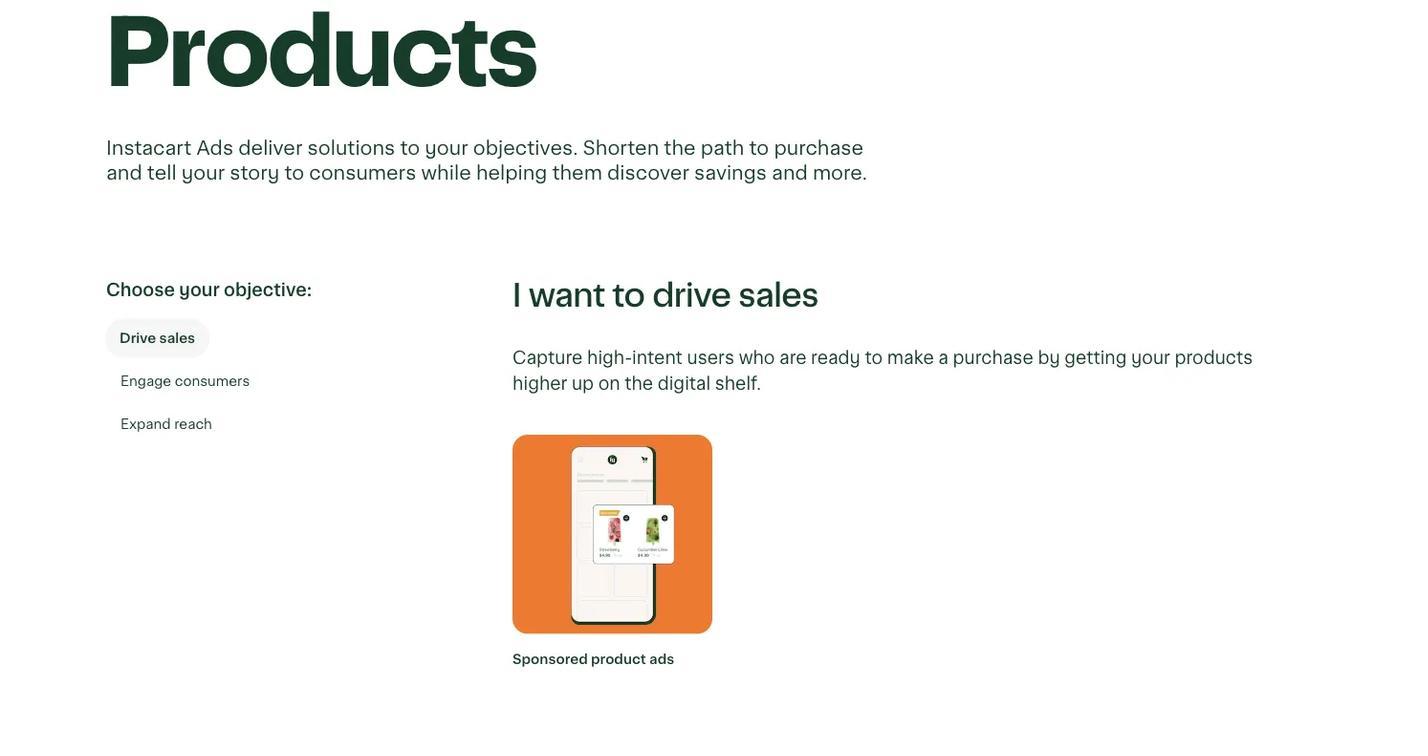 Task type: locate. For each thing, give the bounding box(es) containing it.
purchase inside instacart ads deliver solutions to your objectives. shorten the path to purchase and tell your story to consumers while helping them discover savings and more.
[[774, 137, 864, 158]]

to down "deliver"
[[284, 163, 304, 184]]

to
[[400, 137, 420, 158], [749, 137, 769, 158], [284, 163, 304, 184], [613, 279, 645, 313], [865, 348, 883, 367]]

0 horizontal spatial consumers
[[175, 374, 250, 389]]

and
[[106, 163, 142, 184], [772, 163, 808, 184]]

more.
[[813, 163, 867, 184]]

sales right drive
[[159, 331, 195, 346]]

the up discover
[[664, 137, 696, 158]]

purchase
[[774, 137, 864, 158], [953, 348, 1034, 367]]

0 vertical spatial sales
[[739, 279, 819, 313]]

to right path
[[749, 137, 769, 158]]

0 horizontal spatial and
[[106, 163, 142, 184]]

the right on
[[625, 374, 653, 393]]

by
[[1038, 348, 1060, 367]]

them
[[552, 163, 602, 184]]

2 and from the left
[[772, 163, 808, 184]]

sales up are at the top right of the page
[[739, 279, 819, 313]]

and down instacart
[[106, 163, 142, 184]]

0 vertical spatial the
[[664, 137, 696, 158]]

objective:
[[224, 281, 312, 300]]

1 horizontal spatial and
[[772, 163, 808, 184]]

1 vertical spatial consumers
[[175, 374, 250, 389]]

path
[[701, 137, 744, 158]]

shorten
[[583, 137, 659, 158]]

ads
[[196, 137, 233, 158]]

sales
[[739, 279, 819, 313], [159, 331, 195, 346]]

products
[[106, 7, 537, 103]]

discover
[[607, 163, 689, 184]]

1 vertical spatial sales
[[159, 331, 195, 346]]

0 horizontal spatial the
[[625, 374, 653, 393]]

to left make
[[865, 348, 883, 367]]

purchase inside capture high-intent users who are ready to make a purchase by getting your products higher up on the digital shelf.
[[953, 348, 1034, 367]]

1 horizontal spatial purchase
[[953, 348, 1034, 367]]

getting
[[1065, 348, 1127, 367]]

make
[[887, 348, 934, 367]]

consumers
[[309, 163, 416, 184], [175, 374, 250, 389]]

purchase right a
[[953, 348, 1034, 367]]

1 horizontal spatial the
[[664, 137, 696, 158]]

ready
[[811, 348, 861, 367]]

your
[[425, 137, 468, 158], [181, 163, 225, 184], [179, 281, 220, 300], [1131, 348, 1170, 367]]

the inside capture high-intent users who are ready to make a purchase by getting your products higher up on the digital shelf.
[[625, 374, 653, 393]]

your right getting
[[1131, 348, 1170, 367]]

and left more.
[[772, 163, 808, 184]]

i want to drive sales
[[513, 279, 819, 313]]

1 horizontal spatial consumers
[[309, 163, 416, 184]]

your up while
[[425, 137, 468, 158]]

capture high-intent users who are ready to make a purchase by getting your products higher up on the digital shelf.
[[513, 348, 1253, 393]]

instacart
[[106, 137, 192, 158]]

to right want
[[613, 279, 645, 313]]

0 vertical spatial consumers
[[309, 163, 416, 184]]

0 horizontal spatial purchase
[[774, 137, 864, 158]]

0 vertical spatial purchase
[[774, 137, 864, 158]]

consumers up reach
[[175, 374, 250, 389]]

instacart ads deliver solutions to your objectives. shorten the path to purchase and tell your story to consumers while helping them discover savings and more.
[[106, 137, 867, 184]]

expand reach
[[120, 417, 212, 432]]

up
[[572, 374, 594, 393]]

consumers down solutions
[[309, 163, 416, 184]]

your down ads
[[181, 163, 225, 184]]

1 vertical spatial purchase
[[953, 348, 1034, 367]]

while
[[421, 163, 471, 184]]

drive
[[653, 279, 731, 313]]

0 horizontal spatial sales
[[159, 331, 195, 346]]

to inside capture high-intent users who are ready to make a purchase by getting your products higher up on the digital shelf.
[[865, 348, 883, 367]]

purchase up more.
[[774, 137, 864, 158]]

are
[[779, 348, 807, 367]]

the
[[664, 137, 696, 158], [625, 374, 653, 393]]

intent
[[632, 348, 683, 367]]

sponsored
[[513, 653, 588, 667]]

i
[[513, 279, 521, 313]]

1 horizontal spatial sales
[[739, 279, 819, 313]]

1 vertical spatial the
[[625, 374, 653, 393]]

expand
[[120, 417, 171, 432]]

products
[[1175, 348, 1253, 367]]

solutions
[[308, 137, 395, 158]]



Task type: vqa. For each thing, say whether or not it's contained in the screenshot.
2nd and from the right
yes



Task type: describe. For each thing, give the bounding box(es) containing it.
ads
[[649, 653, 674, 667]]

choose
[[106, 281, 175, 300]]

users
[[687, 348, 735, 367]]

high-
[[587, 348, 632, 367]]

capture
[[513, 348, 583, 367]]

drive
[[120, 331, 156, 346]]

consumers inside instacart ads deliver solutions to your objectives. shorten the path to purchase and tell your story to consumers while helping them discover savings and more.
[[309, 163, 416, 184]]

shelf.
[[715, 374, 761, 393]]

sponsored product ads
[[513, 653, 674, 667]]

helping
[[476, 163, 547, 184]]

digital
[[658, 374, 711, 393]]

savings
[[694, 163, 767, 184]]

who
[[739, 348, 775, 367]]

choose your objective:
[[106, 281, 312, 300]]

reach
[[174, 417, 212, 432]]

tell
[[147, 163, 177, 184]]

product
[[591, 653, 646, 667]]

deliver
[[238, 137, 303, 158]]

1 and from the left
[[106, 163, 142, 184]]

want
[[529, 279, 605, 313]]

on
[[598, 374, 620, 393]]

a
[[938, 348, 949, 367]]

higher
[[513, 374, 567, 393]]

engage consumers
[[120, 374, 250, 389]]

drive sales
[[120, 331, 195, 346]]

to right solutions
[[400, 137, 420, 158]]

story
[[230, 163, 280, 184]]

your right choose
[[179, 281, 220, 300]]

the inside instacart ads deliver solutions to your objectives. shorten the path to purchase and tell your story to consumers while helping them discover savings and more.
[[664, 137, 696, 158]]

sponsored product ads image
[[513, 435, 712, 635]]

your inside capture high-intent users who are ready to make a purchase by getting your products higher up on the digital shelf.
[[1131, 348, 1170, 367]]

engage
[[120, 374, 171, 389]]

objectives.
[[473, 137, 578, 158]]



